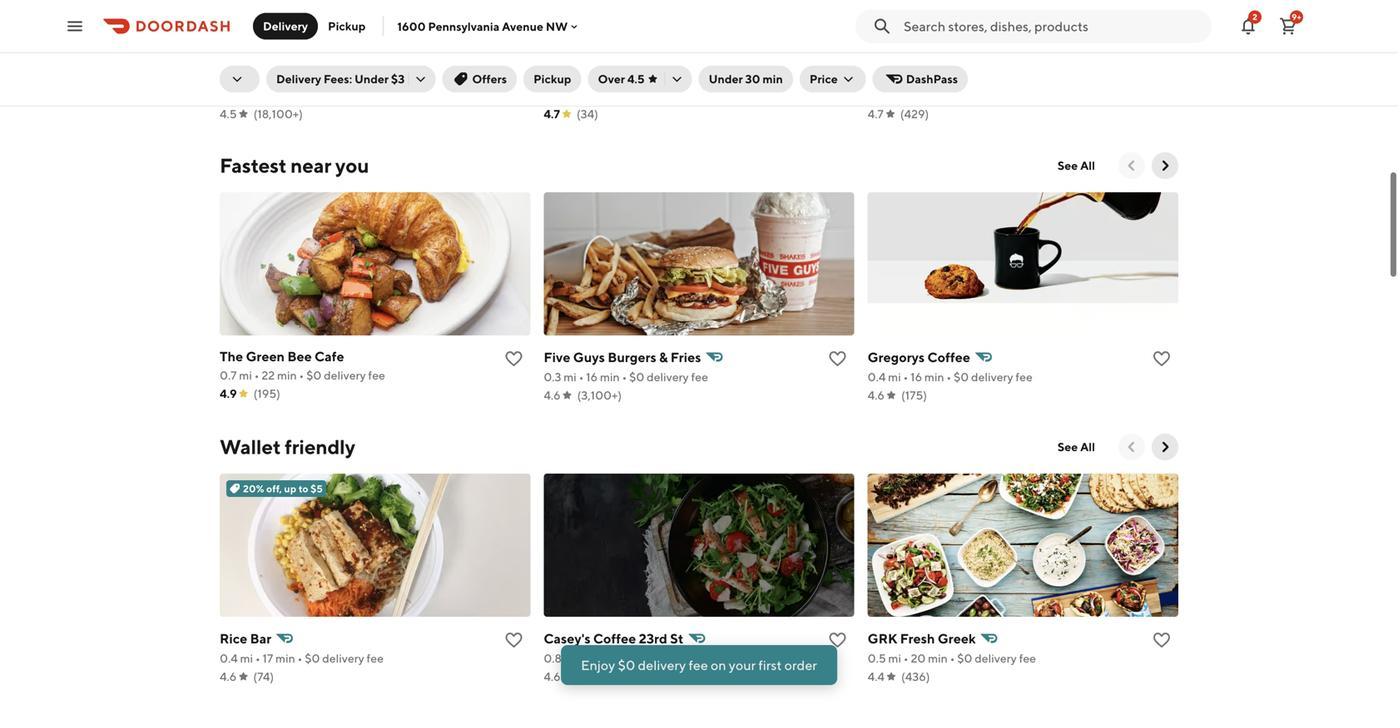 Task type: describe. For each thing, give the bounding box(es) containing it.
• down dashpass
[[946, 89, 951, 102]]

0.5
[[868, 651, 886, 665]]

$3
[[391, 72, 405, 86]]

fee for chick-fil-a
[[366, 89, 383, 102]]

15
[[586, 89, 598, 102]]

nw
[[546, 19, 568, 33]]

bee
[[287, 348, 312, 364]]

20% off, up to $5
[[243, 483, 323, 494]]

0.8
[[544, 651, 562, 665]]

fee for mcdonald's
[[1015, 89, 1032, 102]]

min for chick-fil-a
[[275, 89, 295, 102]]

1600 pennsylvania avenue nw
[[397, 19, 568, 33]]

rice bar
[[220, 631, 271, 646]]

previous button of carousel image for wallet friendly
[[1124, 439, 1140, 455]]

mcdonald's
[[868, 68, 941, 84]]

0.2 for mcdonald's
[[868, 89, 885, 102]]

17
[[263, 651, 273, 665]]

dashpass button
[[873, 66, 968, 92]]

• up '(18,100+)'
[[297, 89, 302, 102]]

over 4.5 button
[[588, 66, 692, 92]]

mi for grk
[[888, 651, 901, 665]]

$​0 down over 4.5
[[630, 89, 645, 102]]

wallet friendly link
[[220, 434, 355, 460]]

your
[[729, 657, 756, 673]]

to
[[299, 483, 308, 494]]

price
[[810, 72, 838, 86]]

0 vertical spatial pickup button
[[318, 13, 376, 40]]

offers
[[472, 72, 507, 86]]

20
[[911, 651, 926, 665]]

delivery for gregorys coffee
[[971, 370, 1013, 384]]

4.4
[[868, 670, 885, 683]]

see all for wallet friendly
[[1058, 440, 1095, 454]]

enjoy
[[581, 657, 615, 673]]

fee inside the green bee cafe 0.7 mi • 22 min • $​0 delivery fee
[[368, 368, 385, 382]]

dashpass
[[906, 72, 958, 86]]

1 items, open order cart image
[[1279, 16, 1298, 36]]

(195)
[[254, 387, 280, 400]]

13 for chick-fil-a
[[262, 89, 273, 102]]

fastest
[[220, 154, 287, 177]]

on
[[711, 657, 726, 673]]

9+ button
[[1272, 10, 1305, 43]]

0.8 mi • 28 min • $​0 delivery fee
[[544, 651, 711, 665]]

mi for chick-
[[239, 89, 252, 102]]

(34)
[[577, 107, 598, 121]]

• down chick-fil-a
[[254, 89, 259, 102]]

• down over 4.5
[[622, 89, 627, 102]]

$​0 inside the green bee cafe 0.7 mi • 22 min • $​0 delivery fee
[[306, 368, 322, 382]]

over
[[598, 72, 625, 86]]

min for starbucks
[[600, 89, 620, 102]]

• down bee
[[299, 368, 304, 382]]

mi down starbucks
[[564, 89, 577, 102]]

2
[[1253, 12, 1258, 22]]

all for fastest near you
[[1080, 159, 1095, 172]]

starbucks
[[544, 68, 606, 84]]

greek
[[938, 631, 976, 646]]

min for gregorys coffee
[[925, 370, 944, 384]]

0.5 mi • 20 min • $​0 delivery fee
[[868, 651, 1036, 665]]

Store search: begin typing to search for stores available on DoorDash text field
[[904, 17, 1202, 35]]

0.7 inside the green bee cafe 0.7 mi • 22 min • $​0 delivery fee
[[220, 368, 237, 382]]

$0
[[618, 657, 635, 673]]

green
[[246, 348, 285, 364]]

fee for gregorys coffee
[[1016, 370, 1033, 384]]

see for wallet friendly
[[1058, 440, 1078, 454]]

gregorys
[[868, 349, 925, 365]]

fil-
[[262, 68, 280, 84]]

9+
[[1292, 12, 1302, 22]]

under 30 min button
[[699, 66, 793, 92]]

delivery for chick-fil-a
[[322, 89, 364, 102]]

• left 20
[[904, 651, 909, 665]]

min inside under 30 min button
[[763, 72, 783, 86]]

click to add this store to your saved list image for rice bar
[[504, 630, 524, 650]]

• down guys
[[579, 370, 584, 384]]

fastest near you
[[220, 154, 369, 177]]

28
[[587, 651, 600, 665]]

delivery fees: under $3
[[276, 72, 405, 86]]

offers button
[[442, 66, 517, 92]]

23rd
[[639, 631, 668, 646]]

grk fresh greek
[[868, 631, 976, 646]]

4.6 for five guys burgers & fries
[[544, 388, 561, 402]]

• left 15
[[579, 89, 584, 102]]

see all for fastest near you
[[1058, 159, 1095, 172]]

mi for casey's
[[564, 651, 577, 665]]

bar
[[250, 631, 271, 646]]

under inside button
[[709, 72, 743, 86]]

4.7 for starbucks
[[544, 107, 560, 121]]

friendly
[[285, 435, 355, 459]]

$​0 for casey's
[[632, 651, 647, 665]]

cafe
[[315, 348, 344, 364]]

see for fastest near you
[[1058, 159, 1078, 172]]

price button
[[800, 66, 866, 92]]

rice
[[220, 631, 247, 646]]

you
[[335, 154, 369, 177]]

delivery for mcdonald's
[[970, 89, 1012, 102]]

1 0.7 from the top
[[220, 89, 237, 102]]

off,
[[266, 483, 282, 494]]

notification bell image
[[1239, 16, 1259, 36]]

min for casey's coffee 23rd st
[[602, 651, 622, 665]]

chick-fil-a
[[220, 68, 289, 84]]

click to add this store to your saved list image for gregorys coffee
[[1152, 349, 1172, 369]]

30
[[745, 72, 760, 86]]

• left 28
[[579, 651, 584, 665]]

$​0 for rice
[[305, 651, 320, 665]]

• down "five guys burgers & fries"
[[622, 370, 627, 384]]

up
[[284, 483, 296, 494]]

0.3
[[544, 370, 561, 384]]

min for five guys burgers & fries
[[600, 370, 620, 384]]

over 4.5
[[598, 72, 645, 86]]

wallet
[[220, 435, 281, 459]]



Task type: vqa. For each thing, say whether or not it's contained in the screenshot.
'FEE' inside the THE GREEN BEE CAFE 0.7 MI • 22 MIN • $​0 DELIVERY FEE
yes



Task type: locate. For each thing, give the bounding box(es) containing it.
delivery inside the green bee cafe 0.7 mi • 22 min • $​0 delivery fee
[[324, 368, 366, 382]]

0 horizontal spatial 4.5
[[220, 107, 237, 121]]

wallet friendly
[[220, 435, 355, 459]]

• up (175)
[[904, 370, 908, 384]]

burgers
[[608, 349, 657, 365]]

next button of carousel image for fastest near you
[[1157, 157, 1174, 174]]

(820+)
[[577, 670, 613, 683]]

4.6 left (74)
[[220, 670, 237, 683]]

4.9
[[220, 387, 237, 400]]

4.5 down the chick-
[[220, 107, 237, 121]]

click to add this store to your saved list image for grk fresh greek
[[1152, 630, 1172, 650]]

coffee up 0.4 mi • 16 min • $​0 delivery fee
[[928, 349, 970, 365]]

4.6 for rice bar
[[220, 670, 237, 683]]

five guys burgers & fries
[[544, 349, 701, 365]]

1 horizontal spatial 0.4
[[868, 370, 886, 384]]

2 16 from the left
[[911, 370, 922, 384]]

coffee up 0.8 mi • 28 min • $​0 delivery fee
[[593, 631, 636, 646]]

(74)
[[253, 670, 274, 683]]

click to add this store to your saved list image for casey's coffee 23rd st
[[828, 630, 848, 650]]

see all link for wallet friendly
[[1048, 434, 1105, 460]]

0 vertical spatial all
[[1080, 159, 1095, 172]]

0.2 down starbucks
[[544, 89, 561, 102]]

mi for gregorys
[[888, 370, 901, 384]]

next button of carousel image
[[1157, 157, 1174, 174], [1157, 439, 1174, 455]]

click to add this store to your saved list image
[[504, 349, 524, 369], [828, 349, 848, 369], [1152, 349, 1172, 369], [504, 630, 524, 650], [1152, 630, 1172, 650]]

0 vertical spatial delivery
[[263, 19, 308, 33]]

near
[[291, 154, 331, 177]]

fee for rice bar
[[367, 651, 384, 665]]

mi left 22
[[239, 368, 252, 382]]

1 vertical spatial pickup
[[534, 72, 571, 86]]

4.7 left (34)
[[544, 107, 560, 121]]

order
[[785, 657, 817, 673]]

all for wallet friendly
[[1080, 440, 1095, 454]]

(175)
[[901, 388, 927, 402]]

$​0 for five
[[629, 370, 645, 384]]

min right 20
[[928, 651, 948, 665]]

0.7 up 4.9 at the left bottom of the page
[[220, 368, 237, 382]]

2 see all from the top
[[1058, 440, 1095, 454]]

pickup button up the delivery fees: under $3
[[318, 13, 376, 40]]

coffee
[[928, 349, 970, 365], [593, 631, 636, 646]]

0 vertical spatial coffee
[[928, 349, 970, 365]]

0 horizontal spatial pickup
[[328, 19, 366, 33]]

•
[[254, 89, 259, 102], [297, 89, 302, 102], [579, 89, 584, 102], [622, 89, 627, 102], [903, 89, 908, 102], [946, 89, 951, 102], [254, 368, 259, 382], [299, 368, 304, 382], [579, 370, 584, 384], [622, 370, 627, 384], [904, 370, 908, 384], [947, 370, 952, 384], [255, 651, 260, 665], [298, 651, 302, 665], [579, 651, 584, 665], [624, 651, 629, 665], [904, 651, 909, 665], [950, 651, 955, 665]]

fee for five guys burgers & fries
[[691, 370, 708, 384]]

13 up (429)
[[910, 89, 921, 102]]

0.7 mi • 13 min • $​0 delivery fee
[[220, 89, 383, 102]]

$​0 down dashpass
[[953, 89, 968, 102]]

mi down mcdonald's
[[888, 89, 901, 102]]

pickup down nw
[[534, 72, 571, 86]]

pickup for pickup button to the right
[[534, 72, 571, 86]]

mi
[[239, 89, 252, 102], [564, 89, 577, 102], [888, 89, 901, 102], [239, 368, 252, 382], [564, 370, 577, 384], [888, 370, 901, 384], [240, 651, 253, 665], [564, 651, 577, 665], [888, 651, 901, 665]]

min right 22
[[277, 368, 297, 382]]

22
[[262, 368, 275, 382]]

casey's coffee 23rd st
[[544, 631, 684, 646]]

1600 pennsylvania avenue nw button
[[397, 19, 581, 33]]

delivery
[[322, 89, 364, 102], [647, 89, 689, 102], [970, 89, 1012, 102], [324, 368, 366, 382], [647, 370, 689, 384], [971, 370, 1013, 384], [322, 651, 364, 665], [649, 651, 691, 665], [975, 651, 1017, 665], [638, 657, 686, 673]]

mi inside the green bee cafe 0.7 mi • 22 min • $​0 delivery fee
[[239, 368, 252, 382]]

the
[[220, 348, 243, 364]]

avenue
[[502, 19, 544, 33]]

16 for guys
[[586, 370, 598, 384]]

4.7
[[544, 107, 560, 121], [868, 107, 884, 121]]

13 for mcdonald's
[[910, 89, 921, 102]]

• right 17
[[298, 651, 302, 665]]

4.6
[[544, 388, 561, 402], [868, 388, 885, 402], [220, 670, 237, 683], [544, 670, 561, 683]]

2 0.7 from the top
[[220, 368, 237, 382]]

fee for grk fresh greek
[[1019, 651, 1036, 665]]

1 under from the left
[[355, 72, 389, 86]]

coffee for casey's
[[593, 631, 636, 646]]

casey's
[[544, 631, 591, 646]]

click to add this store to your saved list image
[[504, 67, 524, 87], [828, 67, 848, 87], [828, 630, 848, 650]]

delivery inside delivery button
[[263, 19, 308, 33]]

delivery for delivery
[[263, 19, 308, 33]]

$​0 down burgers
[[629, 370, 645, 384]]

0 vertical spatial 0.4
[[868, 370, 886, 384]]

under left 30
[[709, 72, 743, 86]]

click to add this store to your saved list image left grk
[[828, 630, 848, 650]]

• down greek
[[950, 651, 955, 665]]

$​0 right 17
[[305, 651, 320, 665]]

$​0 down bee
[[306, 368, 322, 382]]

grk
[[868, 631, 898, 646]]

4.6 down 0.3
[[544, 388, 561, 402]]

0.2 mi • 13 min • $​0 delivery fee
[[868, 89, 1032, 102]]

2 under from the left
[[709, 72, 743, 86]]

13 down the 'fil-'
[[262, 89, 273, 102]]

$​0 down greek
[[957, 651, 973, 665]]

4.7 for mcdonald's
[[868, 107, 884, 121]]

pickup up the delivery fees: under $3
[[328, 19, 366, 33]]

min down gregorys coffee
[[925, 370, 944, 384]]

1 vertical spatial next button of carousel image
[[1157, 439, 1174, 455]]

min inside the green bee cafe 0.7 mi • 22 min • $​0 delivery fee
[[277, 368, 297, 382]]

(18,100+)
[[254, 107, 303, 121]]

0.4 mi • 17 min • $​0 delivery fee
[[220, 651, 384, 665]]

0.4 down rice
[[220, 651, 238, 665]]

1 vertical spatial 0.4
[[220, 651, 238, 665]]

0.4 down gregorys
[[868, 370, 886, 384]]

0 vertical spatial 4.5
[[627, 72, 645, 86]]

mi down the rice bar in the left of the page
[[240, 651, 253, 665]]

mi right 0.8 at the bottom left of the page
[[564, 651, 577, 665]]

1 13 from the left
[[262, 89, 273, 102]]

1 vertical spatial delivery
[[276, 72, 321, 86]]

1 see from the top
[[1058, 159, 1078, 172]]

13
[[262, 89, 273, 102], [910, 89, 921, 102]]

$​0 for chick-
[[304, 89, 319, 102]]

• down mcdonald's
[[903, 89, 908, 102]]

1 4.7 from the left
[[544, 107, 560, 121]]

1 horizontal spatial 0.2
[[868, 89, 885, 102]]

&
[[659, 349, 668, 365]]

2 previous button of carousel image from the top
[[1124, 439, 1140, 455]]

0 horizontal spatial 13
[[262, 89, 273, 102]]

0 vertical spatial pickup
[[328, 19, 366, 33]]

1 see all from the top
[[1058, 159, 1095, 172]]

1 all from the top
[[1080, 159, 1095, 172]]

0.2 for starbucks
[[544, 89, 561, 102]]

mi down gregorys
[[888, 370, 901, 384]]

click to add this store to your saved list image down avenue
[[504, 67, 524, 87]]

4.5 up the 0.2 mi • 15 min • $​0 delivery fee
[[627, 72, 645, 86]]

fastest near you link
[[220, 152, 369, 179]]

0 horizontal spatial pickup button
[[318, 13, 376, 40]]

1 horizontal spatial 4.5
[[627, 72, 645, 86]]

pickup button
[[318, 13, 376, 40], [524, 66, 581, 92]]

delivery up "0.7 mi • 13 min • $​0 delivery fee"
[[276, 72, 321, 86]]

min right 17
[[276, 651, 295, 665]]

2 0.2 from the left
[[868, 89, 885, 102]]

the green bee cafe 0.7 mi • 22 min • $​0 delivery fee
[[220, 348, 385, 382]]

4.6 down 0.8 at the bottom left of the page
[[544, 670, 561, 683]]

under left $3
[[355, 72, 389, 86]]

0.4 mi • 16 min • $​0 delivery fee
[[868, 370, 1033, 384]]

• down gregorys coffee
[[947, 370, 952, 384]]

2 4.7 from the left
[[868, 107, 884, 121]]

pennsylvania
[[428, 19, 500, 33]]

2 all from the top
[[1080, 440, 1095, 454]]

0 horizontal spatial 16
[[586, 370, 598, 384]]

1 vertical spatial previous button of carousel image
[[1124, 439, 1140, 455]]

1 16 from the left
[[586, 370, 598, 384]]

1 horizontal spatial 13
[[910, 89, 921, 102]]

0.7 down the chick-
[[220, 89, 237, 102]]

1 vertical spatial 4.5
[[220, 107, 237, 121]]

enjoy $0 delivery fee on your first order
[[581, 657, 817, 673]]

pickup button left 15
[[524, 66, 581, 92]]

chick-
[[220, 68, 262, 84]]

20%
[[243, 483, 264, 494]]

0.4
[[868, 370, 886, 384], [220, 651, 238, 665]]

4.7 left (429)
[[868, 107, 884, 121]]

pickup
[[328, 19, 366, 33], [534, 72, 571, 86]]

0 horizontal spatial coffee
[[593, 631, 636, 646]]

4.6 left (175)
[[868, 388, 885, 402]]

0.7
[[220, 89, 237, 102], [220, 368, 237, 382]]

(436)
[[901, 670, 930, 683]]

1 vertical spatial see all link
[[1048, 434, 1105, 460]]

see all link for fastest near you
[[1048, 152, 1105, 179]]

mi for five
[[564, 370, 577, 384]]

delivery for delivery fees: under $3
[[276, 72, 321, 86]]

0.4 for gregorys coffee
[[868, 370, 886, 384]]

fries
[[671, 349, 701, 365]]

delivery up a
[[263, 19, 308, 33]]

0 vertical spatial see all
[[1058, 159, 1095, 172]]

gregorys coffee
[[868, 349, 970, 365]]

0 horizontal spatial under
[[355, 72, 389, 86]]

under 30 min
[[709, 72, 783, 86]]

click to add this store to your saved list image left mcdonald's
[[828, 67, 848, 87]]

0 vertical spatial see all link
[[1048, 152, 1105, 179]]

fresh
[[900, 631, 935, 646]]

1 next button of carousel image from the top
[[1157, 157, 1174, 174]]

• left 17
[[255, 651, 260, 665]]

2 13 from the left
[[910, 89, 921, 102]]

4.5 inside over 4.5 button
[[627, 72, 645, 86]]

0.3 mi • 16 min • $​0 delivery fee
[[544, 370, 708, 384]]

five
[[544, 349, 571, 365]]

min down the over
[[600, 89, 620, 102]]

fee
[[366, 89, 383, 102], [691, 89, 708, 102], [1015, 89, 1032, 102], [368, 368, 385, 382], [691, 370, 708, 384], [1016, 370, 1033, 384], [367, 651, 384, 665], [694, 651, 711, 665], [1019, 651, 1036, 665], [689, 657, 708, 673]]

pickup for top pickup button
[[328, 19, 366, 33]]

click to add this store to your saved list image for starbucks
[[828, 67, 848, 87]]

0 vertical spatial 0.7
[[220, 89, 237, 102]]

0 vertical spatial next button of carousel image
[[1157, 157, 1174, 174]]

4.6 for casey's coffee 23rd st
[[544, 670, 561, 683]]

0.2 mi • 15 min • $​0 delivery fee
[[544, 89, 708, 102]]

fees:
[[324, 72, 352, 86]]

0.2 down mcdonald's
[[868, 89, 885, 102]]

under
[[355, 72, 389, 86], [709, 72, 743, 86]]

first
[[759, 657, 782, 673]]

1 vertical spatial see all
[[1058, 440, 1095, 454]]

$​0 down 23rd at the bottom left
[[632, 651, 647, 665]]

delivery for rice bar
[[322, 651, 364, 665]]

16
[[586, 370, 598, 384], [911, 370, 922, 384]]

a
[[280, 68, 289, 84]]

$​0 for grk
[[957, 651, 973, 665]]

(429)
[[900, 107, 929, 121]]

2 see all link from the top
[[1048, 434, 1105, 460]]

1 horizontal spatial pickup button
[[524, 66, 581, 92]]

2 next button of carousel image from the top
[[1157, 439, 1174, 455]]

delivery for grk fresh greek
[[975, 651, 1017, 665]]

fee for casey's coffee 23rd st
[[694, 651, 711, 665]]

delivery for starbucks
[[647, 89, 689, 102]]

1 vertical spatial pickup button
[[524, 66, 581, 92]]

1 previous button of carousel image from the top
[[1124, 157, 1140, 174]]

1 horizontal spatial coffee
[[928, 349, 970, 365]]

mi right 0.5
[[888, 651, 901, 665]]

mi right 0.3
[[564, 370, 577, 384]]

1 vertical spatial all
[[1080, 440, 1095, 454]]

previous button of carousel image
[[1124, 157, 1140, 174], [1124, 439, 1140, 455]]

1600
[[397, 19, 426, 33]]

0 horizontal spatial 0.4
[[220, 651, 238, 665]]

16 up (175)
[[911, 370, 922, 384]]

min for rice bar
[[276, 651, 295, 665]]

$​0 down gregorys coffee
[[954, 370, 969, 384]]

delivery for five guys burgers & fries
[[647, 370, 689, 384]]

0 vertical spatial see
[[1058, 159, 1078, 172]]

min
[[763, 72, 783, 86], [275, 89, 295, 102], [600, 89, 620, 102], [924, 89, 943, 102], [277, 368, 297, 382], [600, 370, 620, 384], [925, 370, 944, 384], [276, 651, 295, 665], [602, 651, 622, 665], [928, 651, 948, 665]]

mi for rice
[[240, 651, 253, 665]]

0 vertical spatial previous button of carousel image
[[1124, 157, 1140, 174]]

1 horizontal spatial 16
[[911, 370, 922, 384]]

4.5
[[627, 72, 645, 86], [220, 107, 237, 121]]

min for mcdonald's
[[924, 89, 943, 102]]

delivery for casey's coffee 23rd st
[[649, 651, 691, 665]]

click to add this store to your saved list image for five guys burgers & fries
[[828, 349, 848, 369]]

1 vertical spatial coffee
[[593, 631, 636, 646]]

4.6 for gregorys coffee
[[868, 388, 885, 402]]

click to add this store to your saved list image for chick-fil-a
[[504, 67, 524, 87]]

0 horizontal spatial 4.7
[[544, 107, 560, 121]]

min down dashpass
[[924, 89, 943, 102]]

0 horizontal spatial 0.2
[[544, 89, 561, 102]]

min up '(18,100+)'
[[275, 89, 295, 102]]

coffee for gregorys
[[928, 349, 970, 365]]

1 horizontal spatial 4.7
[[868, 107, 884, 121]]

min right 30
[[763, 72, 783, 86]]

16 for coffee
[[911, 370, 922, 384]]

min right 28
[[602, 651, 622, 665]]

$​0 down the delivery fees: under $3
[[304, 89, 319, 102]]

• down 'casey's coffee 23rd st'
[[624, 651, 629, 665]]

min up (3,100+)
[[600, 370, 620, 384]]

1 0.2 from the left
[[544, 89, 561, 102]]

guys
[[573, 349, 605, 365]]

fee for starbucks
[[691, 89, 708, 102]]

1 see all link from the top
[[1048, 152, 1105, 179]]

$​0
[[304, 89, 319, 102], [630, 89, 645, 102], [953, 89, 968, 102], [306, 368, 322, 382], [629, 370, 645, 384], [954, 370, 969, 384], [305, 651, 320, 665], [632, 651, 647, 665], [957, 651, 973, 665]]

1 horizontal spatial pickup
[[534, 72, 571, 86]]

next button of carousel image for wallet friendly
[[1157, 439, 1174, 455]]

2 see from the top
[[1058, 440, 1078, 454]]

1 horizontal spatial under
[[709, 72, 743, 86]]

• left 22
[[254, 368, 259, 382]]

delivery button
[[253, 13, 318, 40]]

16 up (3,100+)
[[586, 370, 598, 384]]

mi down the chick-
[[239, 89, 252, 102]]

$​0 for gregorys
[[954, 370, 969, 384]]

$5
[[311, 483, 323, 494]]

open menu image
[[65, 16, 85, 36]]

all
[[1080, 159, 1095, 172], [1080, 440, 1095, 454]]

previous button of carousel image for fastest near you
[[1124, 157, 1140, 174]]

min for grk fresh greek
[[928, 651, 948, 665]]

1 vertical spatial 0.7
[[220, 368, 237, 382]]

1 vertical spatial see
[[1058, 440, 1078, 454]]

0.4 for rice bar
[[220, 651, 238, 665]]

(3,100+)
[[577, 388, 622, 402]]



